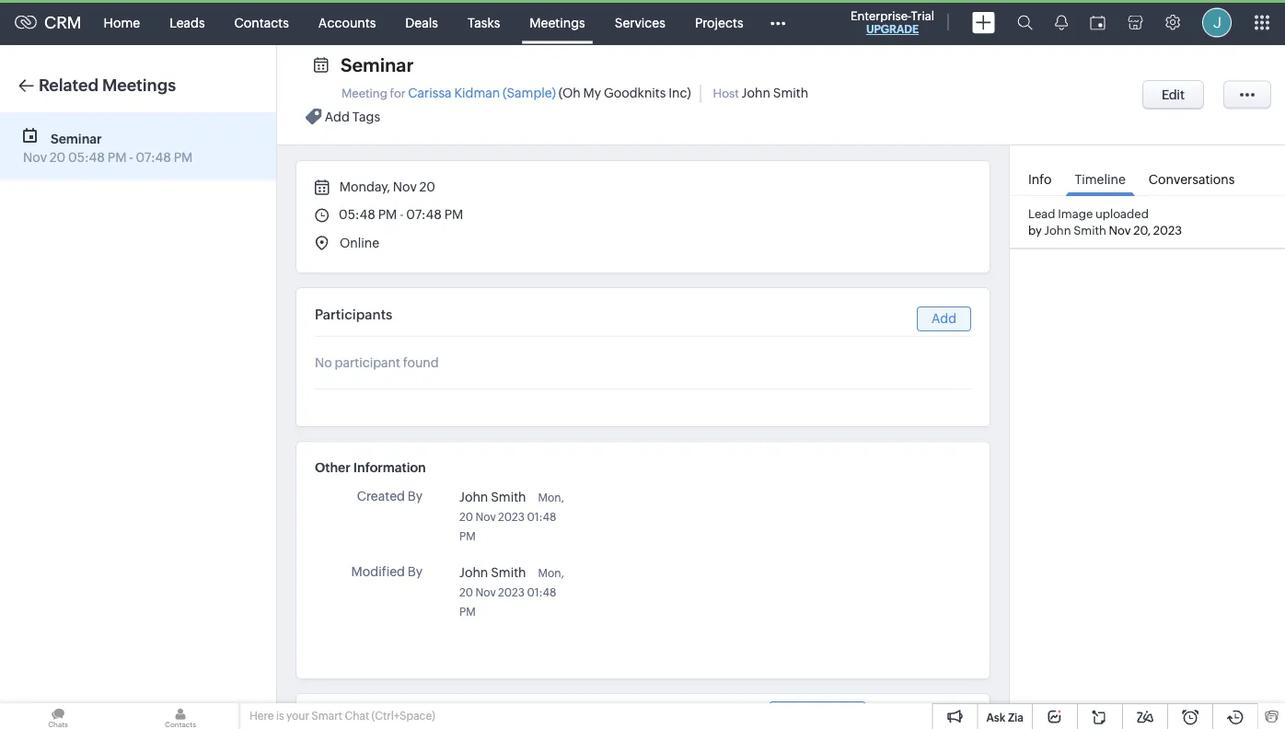 Task type: vqa. For each thing, say whether or not it's contained in the screenshot.
Zia
yes



Task type: locate. For each thing, give the bounding box(es) containing it.
meetings
[[530, 15, 585, 30], [102, 76, 176, 95]]

01:48 for created by
[[527, 511, 556, 523]]

add tags
[[325, 109, 380, 124]]

here
[[250, 710, 274, 722]]

1 vertical spatial by
[[408, 564, 423, 579]]

by
[[408, 489, 423, 504], [408, 564, 423, 579]]

0 horizontal spatial meetings
[[102, 76, 176, 95]]

1 horizontal spatial meetings
[[530, 15, 585, 30]]

mon, 20 nov 2023 01:48 pm for modified by
[[460, 567, 564, 618]]

- down related meetings
[[129, 150, 133, 165]]

0 horizontal spatial -
[[129, 150, 133, 165]]

2023 for modified by
[[498, 586, 525, 599]]

2 vertical spatial 2023
[[498, 586, 525, 599]]

meeting
[[342, 87, 388, 100]]

signals image
[[1055, 15, 1068, 30]]

0 vertical spatial seminar
[[341, 54, 414, 76]]

pm
[[107, 150, 127, 165], [174, 150, 193, 165], [378, 207, 397, 222], [444, 207, 463, 222], [460, 530, 476, 542], [460, 605, 476, 618]]

home
[[104, 15, 140, 30]]

1 john smith from the top
[[460, 489, 526, 504]]

20
[[50, 150, 66, 165], [419, 180, 436, 194], [460, 511, 473, 523], [460, 586, 473, 599]]

timeline
[[1075, 172, 1126, 187]]

meeting for carissa kidman (sample) (oh my goodknits inc)
[[342, 86, 691, 100]]

-
[[129, 150, 133, 165], [400, 207, 404, 222]]

05:48
[[68, 150, 105, 165], [339, 207, 376, 222]]

seminar inside the seminar nov 20 05:48 pm - 07:48 pm
[[51, 131, 102, 146]]

recent
[[781, 706, 820, 720]]

Other Modules field
[[758, 8, 798, 37]]

conversations
[[1149, 172, 1235, 187]]

0 vertical spatial 05:48
[[68, 150, 105, 165]]

services
[[615, 15, 666, 30]]

07:48 inside the seminar nov 20 05:48 pm - 07:48 pm
[[136, 150, 171, 165]]

1 vertical spatial mon,
[[538, 567, 564, 579]]

mon, 20 nov 2023 01:48 pm
[[460, 491, 564, 542], [460, 567, 564, 618]]

0 vertical spatial 07:48
[[136, 150, 171, 165]]

0 horizontal spatial add
[[325, 109, 350, 124]]

mon,
[[538, 491, 564, 504], [538, 567, 564, 579]]

1 vertical spatial seminar
[[51, 131, 102, 146]]

enterprise-
[[851, 9, 911, 23]]

mon, for created by
[[538, 491, 564, 504]]

john
[[742, 86, 771, 100], [1045, 223, 1071, 237], [460, 489, 488, 504], [460, 565, 488, 580]]

1 vertical spatial john smith
[[460, 565, 526, 580]]

1 01:48 from the top
[[527, 511, 556, 523]]

john right host
[[742, 86, 771, 100]]

2023
[[1154, 223, 1182, 237], [498, 511, 525, 523], [498, 586, 525, 599]]

01:48
[[527, 511, 556, 523], [527, 586, 556, 599]]

1 vertical spatial mon, 20 nov 2023 01:48 pm
[[460, 567, 564, 618]]

0 vertical spatial john smith
[[460, 489, 526, 504]]

1 horizontal spatial 07:48
[[406, 207, 442, 222]]

mon, 20 nov 2023 01:48 pm for created by
[[460, 491, 564, 542]]

chat
[[345, 710, 369, 722]]

create menu image
[[972, 12, 995, 34]]

signals element
[[1044, 0, 1079, 45]]

2023 for created by
[[498, 511, 525, 523]]

2 john smith from the top
[[460, 565, 526, 580]]

add link
[[917, 307, 971, 331]]

1 vertical spatial 07:48
[[406, 207, 442, 222]]

smith
[[773, 86, 809, 100], [1074, 223, 1107, 237], [491, 489, 526, 504], [491, 565, 526, 580]]

trial
[[911, 9, 935, 23]]

1 vertical spatial 05:48
[[339, 207, 376, 222]]

seminar for seminar
[[341, 54, 414, 76]]

0 vertical spatial by
[[408, 489, 423, 504]]

contacts image
[[122, 703, 238, 729]]

1 horizontal spatial 05:48
[[339, 207, 376, 222]]

1 mon, from the top
[[538, 491, 564, 504]]

07:48
[[136, 150, 171, 165], [406, 207, 442, 222]]

1 vertical spatial 2023
[[498, 511, 525, 523]]

smart
[[312, 710, 343, 722]]

projects link
[[680, 0, 758, 45]]

seminar down related
[[51, 131, 102, 146]]

1 mon, 20 nov 2023 01:48 pm from the top
[[460, 491, 564, 542]]

0 horizontal spatial 05:48
[[68, 150, 105, 165]]

1 horizontal spatial add
[[932, 311, 957, 326]]

profile element
[[1192, 0, 1243, 45]]

add
[[325, 109, 350, 124], [932, 311, 957, 326]]

john right by
[[1045, 223, 1071, 237]]

carissa kidman (sample) link
[[408, 86, 556, 100]]

seminar up the meeting
[[341, 54, 414, 76]]

no
[[315, 355, 332, 370]]

meetings link
[[515, 0, 600, 45]]

- down monday, nov 20
[[400, 207, 404, 222]]

goodknits
[[604, 86, 666, 100]]

1 vertical spatial add
[[932, 311, 957, 326]]

1 horizontal spatial seminar
[[341, 54, 414, 76]]

search image
[[1017, 15, 1033, 30]]

0 vertical spatial add
[[325, 109, 350, 124]]

None button
[[1143, 80, 1205, 110]]

1 by from the top
[[408, 489, 423, 504]]

mon, for modified by
[[538, 567, 564, 579]]

last
[[822, 706, 845, 720]]

0 vertical spatial 01:48
[[527, 511, 556, 523]]

0 vertical spatial mon,
[[538, 491, 564, 504]]

nov
[[23, 150, 47, 165], [393, 180, 417, 194], [1109, 223, 1131, 237], [476, 511, 496, 523], [476, 586, 496, 599]]

by right modified
[[408, 564, 423, 579]]

0 horizontal spatial 07:48
[[136, 150, 171, 165]]

is
[[276, 710, 284, 722]]

services link
[[600, 0, 680, 45]]

2 by from the top
[[408, 564, 423, 579]]

1 horizontal spatial -
[[400, 207, 404, 222]]

ask
[[987, 711, 1006, 724]]

2 mon, from the top
[[538, 567, 564, 579]]

07:48 down related meetings
[[136, 150, 171, 165]]

leads
[[170, 15, 205, 30]]

07:48 down monday, nov 20
[[406, 207, 442, 222]]

host john smith
[[713, 86, 809, 100]]

2 mon, 20 nov 2023 01:48 pm from the top
[[460, 567, 564, 618]]

seminar
[[341, 54, 414, 76], [51, 131, 102, 146]]

- inside the seminar nov 20 05:48 pm - 07:48 pm
[[129, 150, 133, 165]]

home link
[[89, 0, 155, 45]]

timeline link
[[1066, 159, 1135, 196]]

by right created
[[408, 489, 423, 504]]

ask zia
[[987, 711, 1024, 724]]

image
[[1058, 207, 1093, 221]]

meetings down home link
[[102, 76, 176, 95]]

notes
[[315, 704, 361, 723]]

2 01:48 from the top
[[527, 586, 556, 599]]

(ctrl+space)
[[372, 710, 435, 722]]

information
[[353, 460, 426, 475]]

05:48 down related
[[68, 150, 105, 165]]

0 vertical spatial 2023
[[1154, 223, 1182, 237]]

0 horizontal spatial seminar
[[51, 131, 102, 146]]

smith inside lead image uploaded by john smith nov 20, 2023
[[1074, 223, 1107, 237]]

john smith
[[460, 489, 526, 504], [460, 565, 526, 580]]

0 vertical spatial mon, 20 nov 2023 01:48 pm
[[460, 491, 564, 542]]

05:48 up the online
[[339, 207, 376, 222]]

1 vertical spatial 01:48
[[527, 586, 556, 599]]

0 vertical spatial -
[[129, 150, 133, 165]]

john smith for created by
[[460, 489, 526, 504]]

meetings up "(oh"
[[530, 15, 585, 30]]



Task type: describe. For each thing, give the bounding box(es) containing it.
zia
[[1008, 711, 1024, 724]]

tags
[[352, 109, 380, 124]]

modified
[[351, 564, 405, 579]]

carissa
[[408, 86, 452, 100]]

(oh
[[559, 86, 581, 100]]

0 vertical spatial meetings
[[530, 15, 585, 30]]

01:48 for modified by
[[527, 586, 556, 599]]

2023 inside lead image uploaded by john smith nov 20, 2023
[[1154, 223, 1182, 237]]

other
[[315, 460, 351, 475]]

contacts link
[[220, 0, 304, 45]]

crm
[[44, 13, 82, 32]]

monday,
[[340, 180, 390, 194]]

crm link
[[15, 13, 82, 32]]

created
[[357, 489, 405, 504]]

deals link
[[391, 0, 453, 45]]

accounts
[[318, 15, 376, 30]]

seminar nov 20 05:48 pm - 07:48 pm
[[23, 131, 193, 165]]

(sample)
[[503, 86, 556, 100]]

upgrade
[[866, 23, 919, 35]]

add for add tags
[[325, 109, 350, 124]]

tasks link
[[453, 0, 515, 45]]

participants
[[315, 307, 393, 323]]

here is your smart chat (ctrl+space)
[[250, 710, 435, 722]]

other information
[[315, 460, 426, 475]]

chats image
[[0, 703, 116, 729]]

by for created by
[[408, 489, 423, 504]]

leads link
[[155, 0, 220, 45]]

contacts
[[234, 15, 289, 30]]

seminar for seminar nov 20 05:48 pm - 07:48 pm
[[51, 131, 102, 146]]

modified by
[[351, 564, 423, 579]]

john right modified by
[[460, 565, 488, 580]]

05:48 pm - 07:48 pm
[[339, 207, 463, 222]]

john smith for modified by
[[460, 565, 526, 580]]

created by
[[357, 489, 423, 504]]

uploaded
[[1096, 207, 1149, 221]]

1 vertical spatial -
[[400, 207, 404, 222]]

inc)
[[669, 86, 691, 100]]

lead image uploaded by john smith nov 20, 2023
[[1029, 207, 1182, 237]]

info link
[[1019, 159, 1061, 195]]

1 vertical spatial meetings
[[102, 76, 176, 95]]

accounts link
[[304, 0, 391, 45]]

related
[[39, 76, 99, 95]]

john inside lead image uploaded by john smith nov 20, 2023
[[1045, 223, 1071, 237]]

by
[[1029, 223, 1042, 237]]

participant
[[335, 355, 401, 370]]

lead
[[1029, 207, 1056, 221]]

add for add
[[932, 311, 957, 326]]

kidman
[[454, 86, 500, 100]]

create menu element
[[961, 0, 1006, 45]]

profile image
[[1203, 8, 1232, 37]]

search element
[[1006, 0, 1044, 45]]

20,
[[1134, 223, 1151, 237]]

nov inside lead image uploaded by john smith nov 20, 2023
[[1109, 223, 1131, 237]]

monday, nov 20
[[337, 180, 436, 194]]

20 inside the seminar nov 20 05:48 pm - 07:48 pm
[[50, 150, 66, 165]]

tasks
[[468, 15, 500, 30]]

recent last
[[781, 706, 845, 720]]

info
[[1029, 172, 1052, 187]]

your
[[286, 710, 309, 722]]

online
[[340, 236, 380, 250]]

for
[[390, 87, 406, 100]]

enterprise-trial upgrade
[[851, 9, 935, 35]]

john right created by
[[460, 489, 488, 504]]

related meetings
[[39, 76, 176, 95]]

by for modified by
[[408, 564, 423, 579]]

found
[[403, 355, 439, 370]]

projects
[[695, 15, 744, 30]]

nov inside the seminar nov 20 05:48 pm - 07:48 pm
[[23, 150, 47, 165]]

no participant found
[[315, 355, 439, 370]]

deals
[[405, 15, 438, 30]]

host
[[713, 87, 739, 100]]

calendar image
[[1090, 15, 1106, 30]]

my
[[583, 86, 601, 100]]

05:48 inside the seminar nov 20 05:48 pm - 07:48 pm
[[68, 150, 105, 165]]

conversations link
[[1140, 159, 1244, 196]]



